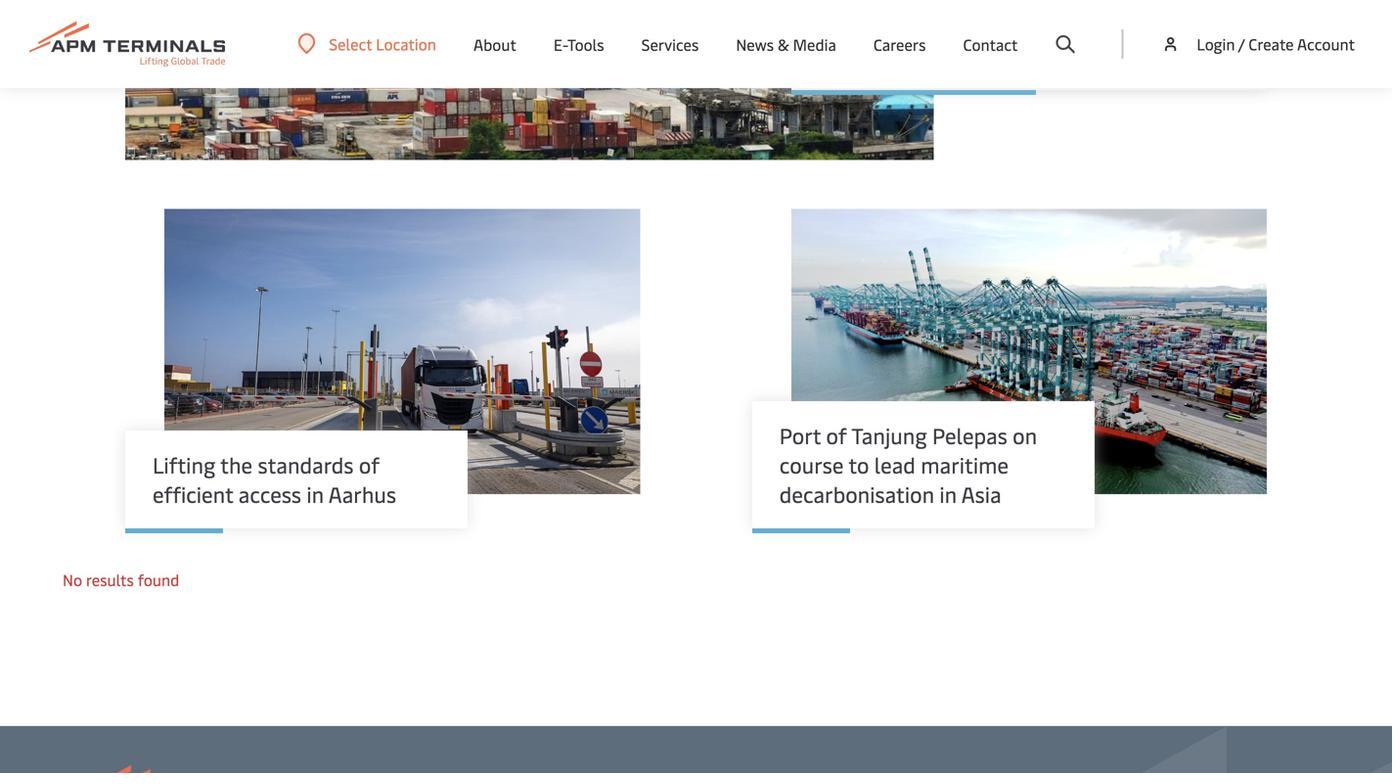 Task type: describe. For each thing, give the bounding box(es) containing it.
media
[[794, 34, 837, 55]]

no results found
[[63, 569, 179, 590]]

select location button
[[298, 33, 437, 55]]

/
[[1239, 33, 1246, 54]]

to
[[849, 450, 870, 479]]

220112 ptp to invest image
[[792, 209, 1268, 495]]

port of tanjung pelepas on course to lead maritime decarbonisation in asia
[[780, 421, 1038, 509]]

news & media button
[[736, 0, 837, 88]]

standards
[[258, 450, 354, 479]]

in inside lifting the standards of efficient access in aarhus
[[307, 480, 324, 509]]

&
[[778, 34, 790, 55]]

about
[[474, 34, 517, 55]]

pelepas
[[933, 421, 1008, 450]]

in inside port of tanjung pelepas on course to lead maritime decarbonisation in asia
[[940, 480, 957, 509]]

e-tools
[[554, 34, 605, 55]]

found
[[138, 569, 179, 590]]

of inside lifting the standards of efficient access in aarhus
[[359, 450, 380, 479]]

account
[[1298, 33, 1356, 54]]

careers button
[[874, 0, 926, 88]]

access
[[239, 480, 302, 509]]

e-tools button
[[554, 0, 605, 88]]

services
[[642, 34, 699, 55]]

results
[[86, 569, 134, 590]]

lifting
[[153, 450, 216, 479]]

port
[[780, 421, 821, 450]]

apmt footer logo image
[[63, 766, 350, 773]]

course
[[780, 450, 844, 479]]

login
[[1198, 33, 1236, 54]]

liberia mhc2 1600 image
[[125, 0, 934, 160]]



Task type: vqa. For each thing, say whether or not it's contained in the screenshot.
maritime
yes



Task type: locate. For each thing, give the bounding box(es) containing it.
on
[[1013, 421, 1038, 450]]

lifting the standards of efficient access in aarhus
[[153, 450, 397, 509]]

contact
[[964, 34, 1018, 55]]

of right the port
[[827, 421, 847, 450]]

in left asia
[[940, 480, 957, 509]]

efficient
[[153, 480, 233, 509]]

location
[[376, 33, 437, 54]]

1 vertical spatial of
[[359, 450, 380, 479]]

create
[[1249, 33, 1295, 54]]

news
[[736, 34, 774, 55]]

e-
[[554, 34, 568, 55]]

no
[[63, 569, 82, 590]]

in down standards
[[307, 480, 324, 509]]

select
[[329, 33, 372, 54]]

1 horizontal spatial of
[[827, 421, 847, 450]]

about button
[[474, 0, 517, 88]]

contact button
[[964, 0, 1018, 88]]

of up the aarhus
[[359, 450, 380, 479]]

maritime
[[921, 450, 1009, 479]]

230928 aarhus gate 1600 image
[[164, 209, 640, 495]]

port of tanjung pelepas on course to lead maritime decarbonisation in asia link
[[780, 421, 1068, 509]]

of
[[827, 421, 847, 450], [359, 450, 380, 479]]

tanjung
[[852, 421, 928, 450]]

2 in from the left
[[940, 480, 957, 509]]

login / create account link
[[1161, 0, 1356, 88]]

careers
[[874, 34, 926, 55]]

services button
[[642, 0, 699, 88]]

1 horizontal spatial in
[[940, 480, 957, 509]]

the
[[220, 450, 253, 479]]

news & media
[[736, 34, 837, 55]]

asia
[[962, 480, 1002, 509]]

decarbonisation
[[780, 480, 935, 509]]

select location
[[329, 33, 437, 54]]

1 in from the left
[[307, 480, 324, 509]]

lead
[[875, 450, 916, 479]]

lifting the standards of efficient access in aarhus link
[[153, 450, 440, 509]]

login / create account
[[1198, 33, 1356, 54]]

in
[[307, 480, 324, 509], [940, 480, 957, 509]]

0 horizontal spatial of
[[359, 450, 380, 479]]

0 vertical spatial of
[[827, 421, 847, 450]]

tools
[[568, 34, 605, 55]]

of inside port of tanjung pelepas on course to lead maritime decarbonisation in asia
[[827, 421, 847, 450]]

0 horizontal spatial in
[[307, 480, 324, 509]]

aarhus
[[329, 480, 397, 509]]



